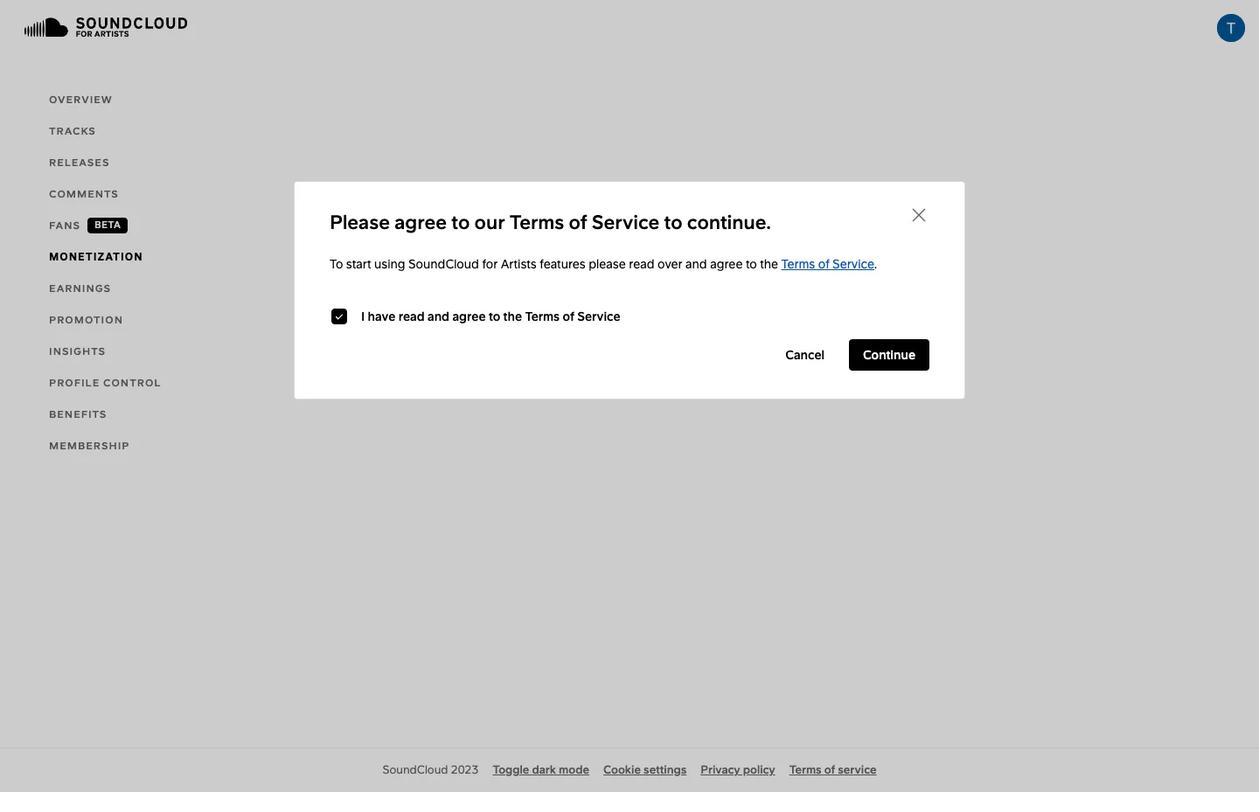 Task type: vqa. For each thing, say whether or not it's contained in the screenshot.
View
no



Task type: describe. For each thing, give the bounding box(es) containing it.
0 vertical spatial agree
[[395, 210, 447, 233]]

1 vertical spatial read
[[399, 309, 425, 323]]

mode
[[559, 764, 590, 777]]

1 horizontal spatial agree
[[453, 309, 486, 323]]

artists
[[501, 257, 537, 271]]

1 vertical spatial the
[[504, 309, 522, 323]]

0 vertical spatial soundcloud
[[409, 257, 479, 271]]

cookie settings button
[[604, 763, 687, 779]]

privacy
[[701, 764, 741, 777]]

start
[[346, 257, 371, 271]]

to down the for
[[489, 309, 501, 323]]

please
[[589, 257, 626, 271]]

to down continue.
[[746, 257, 758, 271]]

to left our on the top of page
[[452, 210, 470, 233]]

2 vertical spatial service
[[578, 309, 621, 323]]

terms left .
[[782, 257, 816, 271]]

terms of service link
[[782, 257, 875, 271]]

using
[[374, 257, 406, 271]]

for
[[482, 257, 498, 271]]

terms up artists
[[510, 210, 565, 233]]

of left .
[[819, 257, 830, 271]]

privacy policy link
[[701, 763, 776, 779]]

i
[[361, 309, 365, 323]]

terms down features
[[525, 309, 560, 323]]

cancel
[[786, 348, 825, 362]]

service
[[839, 764, 877, 777]]

i have read and agree to the terms of service
[[361, 309, 621, 323]]

0 vertical spatial read
[[629, 257, 655, 271]]

to up over
[[665, 210, 683, 233]]

have
[[368, 309, 396, 323]]

dark
[[532, 764, 556, 777]]

1 horizontal spatial the
[[761, 257, 779, 271]]

terms right policy
[[790, 764, 822, 777]]

to
[[330, 257, 343, 271]]

continue
[[864, 348, 916, 362]]

terms of service
[[790, 764, 877, 777]]

terms of service link
[[790, 763, 877, 779]]

features
[[540, 257, 586, 271]]

0 vertical spatial and
[[686, 257, 708, 271]]



Task type: locate. For each thing, give the bounding box(es) containing it.
1 vertical spatial soundcloud
[[383, 764, 448, 777]]

agree
[[395, 210, 447, 233], [711, 257, 743, 271], [453, 309, 486, 323]]

2 vertical spatial agree
[[453, 309, 486, 323]]

soundcloud left 2023
[[383, 764, 448, 777]]

of up features
[[569, 210, 588, 233]]

2023
[[451, 764, 479, 777]]

please agree to our terms of service to continue.
[[330, 210, 771, 233]]

1 horizontal spatial read
[[629, 257, 655, 271]]

soundcloud
[[409, 257, 479, 271], [383, 764, 448, 777]]

0 horizontal spatial agree
[[395, 210, 447, 233]]

the
[[761, 257, 779, 271], [504, 309, 522, 323]]

the down artists
[[504, 309, 522, 323]]

cookie
[[604, 764, 641, 777]]

agree down the for
[[453, 309, 486, 323]]

our
[[475, 210, 505, 233]]

2 horizontal spatial agree
[[711, 257, 743, 271]]

continue button
[[850, 339, 930, 371]]

service
[[592, 210, 660, 233], [833, 257, 875, 271], [578, 309, 621, 323]]

privacy policy
[[701, 764, 776, 777]]

0 horizontal spatial read
[[399, 309, 425, 323]]

settings
[[644, 764, 687, 777]]

of
[[569, 210, 588, 233], [819, 257, 830, 271], [563, 309, 575, 323], [825, 764, 836, 777]]

continue.
[[688, 210, 771, 233]]

to start using soundcloud for artists features please read over and agree to the terms of service .
[[330, 257, 878, 271]]

0 vertical spatial service
[[592, 210, 660, 233]]

soundcloud left the for
[[409, 257, 479, 271]]

read left over
[[629, 257, 655, 271]]

policy
[[744, 764, 776, 777]]

0 horizontal spatial and
[[428, 309, 450, 323]]

over
[[658, 257, 683, 271]]

read right "have"
[[399, 309, 425, 323]]

0 vertical spatial the
[[761, 257, 779, 271]]

cookie settings
[[604, 764, 687, 777]]

of left service
[[825, 764, 836, 777]]

1 horizontal spatial and
[[686, 257, 708, 271]]

.
[[875, 257, 878, 271]]

agree down continue.
[[711, 257, 743, 271]]

close image
[[909, 204, 930, 225]]

1 vertical spatial agree
[[711, 257, 743, 271]]

1 vertical spatial service
[[833, 257, 875, 271]]

terms
[[510, 210, 565, 233], [782, 257, 816, 271], [525, 309, 560, 323], [790, 764, 822, 777]]

1 vertical spatial and
[[428, 309, 450, 323]]

toggle
[[493, 764, 530, 777]]

agree up the using on the left of page
[[395, 210, 447, 233]]

read
[[629, 257, 655, 271], [399, 309, 425, 323]]

please
[[330, 210, 390, 233]]

cancel button
[[772, 339, 839, 371]]

and right over
[[686, 257, 708, 271]]

soundcloud 2023
[[383, 764, 479, 777]]

and
[[686, 257, 708, 271], [428, 309, 450, 323]]

of down features
[[563, 309, 575, 323]]

toggle dark mode
[[493, 764, 590, 777]]

the down continue.
[[761, 257, 779, 271]]

0 horizontal spatial the
[[504, 309, 522, 323]]

to
[[452, 210, 470, 233], [665, 210, 683, 233], [746, 257, 758, 271], [489, 309, 501, 323]]

toggle dark mode button
[[493, 763, 590, 779]]

and right "have"
[[428, 309, 450, 323]]



